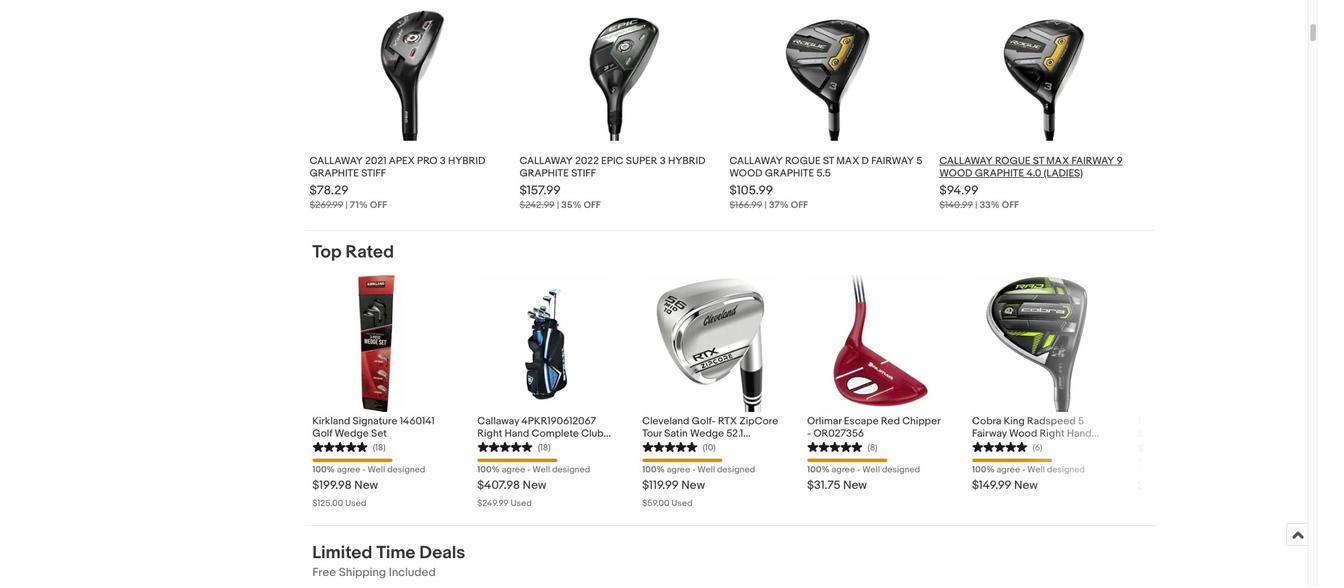Task type: describe. For each thing, give the bounding box(es) containing it.
1460141
[[400, 415, 435, 428]]

orlimar escape red chipper - or027356 image
[[807, 275, 945, 412]]

orlimar escape red chipper - or027356 link
[[807, 412, 945, 441]]

35%
[[561, 199, 582, 211]]

(18) link for $199.98
[[312, 441, 386, 454]]

callaway for $78.29
[[310, 155, 363, 168]]

stiff for $78.29
[[361, 167, 386, 180]]

- down flex
[[1022, 465, 1026, 476]]

set inside the callaway 4pkr190612067 right hand complete club set - 12 piece
[[477, 440, 493, 453]]

triple
[[1177, 428, 1203, 441]]

100% for $199.98 new
[[312, 465, 335, 476]]

regular
[[972, 440, 1008, 453]]

piece inside tour edge tgs men's wedge set with triple grind soles - 3 piece
[[1137, 440, 1164, 453]]

black
[[1038, 440, 1064, 453]]

$149.99
[[972, 479, 1012, 493]]

100% for $149.99 new
[[972, 465, 995, 476]]

callaway 4pkr190612067 right hand complete club set - 12 piece image
[[477, 275, 615, 412]]

5 out of 5 stars image for $31.75 new
[[807, 441, 862, 454]]

rated
[[346, 242, 394, 263]]

callaway 4pkr190612067 right hand complete club set - 12 piece link
[[477, 412, 615, 453]]

52.1
[[727, 428, 744, 441]]

off inside callaway rogue st max d fairway 5 wood graphite 5.5 $105.99 $166.99 | 37% off
[[791, 199, 808, 211]]

st for $105.99
[[823, 155, 834, 168]]

- up $407.98 new $249.99 used
[[527, 465, 531, 476]]

6 100% from the left
[[1137, 465, 1160, 476]]

$92.99 new
[[1137, 479, 1201, 493]]

$31.75
[[807, 479, 841, 493]]

up to 50% off callaway great deals direct from the brand. element
[[304, 0, 1155, 230]]

$119.99 new $59.00 used
[[642, 479, 705, 509]]

5 out of 5 stars image for $149.99 new
[[972, 441, 1027, 454]]

$199.98
[[312, 479, 352, 493]]

time
[[377, 543, 416, 564]]

designed for $407.98 new
[[552, 465, 591, 476]]

3 inside tour edge tgs men's wedge set with triple grind soles - 3 piece
[[1269, 428, 1275, 441]]

callaway
[[477, 415, 519, 428]]

- inside the callaway 4pkr190612067 right hand complete club set - 12 piece
[[496, 440, 500, 453]]

$269.99 text field
[[310, 199, 343, 211]]

wedge inside "cleveland golf- rtx zipcore tour satin wedge 52.1 degrees - silver"
[[690, 428, 724, 441]]

cleveland golf- rtx zipcore tour satin wedge 52.1 degrees - silver link
[[642, 412, 780, 453]]

designed for $31.75 new
[[882, 465, 920, 476]]

$242.99 text field
[[520, 199, 555, 211]]

(18) for $407.98 new
[[538, 443, 551, 454]]

satin
[[665, 428, 688, 441]]

$242.99
[[520, 199, 555, 211]]

$407.98
[[477, 479, 520, 493]]

$119.99
[[642, 479, 679, 493]]

limited
[[312, 543, 373, 564]]

designed for $149.99 new
[[1047, 465, 1085, 476]]

chipper
[[903, 415, 941, 428]]

cobra king radspeed 5 fairway wood right hand regular flex - black image
[[972, 275, 1110, 412]]

golf-
[[692, 415, 716, 428]]

pro
[[417, 155, 438, 168]]

4.8 out of 5 stars image
[[477, 441, 532, 454]]

rogue for $105.99
[[785, 155, 821, 168]]

rogue for $94.99
[[995, 155, 1031, 168]]

hand inside the callaway 4pkr190612067 right hand complete club set - 12 piece
[[505, 428, 529, 441]]

- up $199.98 new $125.00 used
[[362, 465, 366, 476]]

piece inside the callaway 4pkr190612067 right hand complete club set - 12 piece
[[513, 440, 540, 453]]

callaway rogue st max d fairway 5 wood graphite 5.5 image
[[761, 3, 898, 141]]

super
[[626, 155, 658, 168]]

agree for $199.98
[[337, 465, 361, 476]]

(ladies)
[[1044, 167, 1083, 180]]

$149.99 new
[[972, 479, 1038, 493]]

callaway 4pkr190612067 right hand complete club set - 12 piece
[[477, 415, 604, 453]]

cleveland
[[642, 415, 690, 428]]

callaway rogue st max fairway 9 wood graphite 4.0 (ladies) image
[[976, 3, 1114, 141]]

orlimar
[[807, 415, 842, 428]]

golf
[[312, 428, 333, 441]]

cobra
[[972, 415, 1002, 428]]

new for $31.75 new
[[844, 479, 867, 493]]

12
[[502, 440, 511, 453]]

limited time deals free shipping included
[[312, 543, 466, 580]]

signature
[[353, 415, 398, 428]]

- inside "cleveland golf- rtx zipcore tour satin wedge 52.1 degrees - silver"
[[686, 440, 690, 453]]

shipping
[[339, 566, 386, 580]]

free
[[312, 566, 336, 580]]

callaway 2021 apex pro 3 hybrid graphite stiff $78.29 $269.99 | 71% off
[[310, 155, 486, 211]]

tgs
[[1186, 415, 1206, 428]]

$199.98 new $125.00 used
[[312, 479, 378, 509]]

stiff for $157.99
[[571, 167, 596, 180]]

well for $149.99 new
[[1028, 465, 1045, 476]]

silver
[[692, 440, 718, 453]]

$92.99
[[1137, 479, 1174, 493]]

fairway inside callaway rogue st max d fairway 5 wood graphite 5.5 $105.99 $166.99 | 37% off
[[872, 155, 914, 168]]

club
[[581, 428, 604, 441]]

100% agree - well designed for $407.98 new
[[477, 465, 591, 476]]

deals
[[420, 543, 466, 564]]

cleveland golf- rtx zipcore tour satin wedge 52.1 degrees - silver
[[642, 415, 778, 453]]

(8)
[[868, 443, 878, 454]]

$140.99 text field
[[940, 199, 973, 211]]

71%
[[350, 199, 368, 211]]

callaway for $105.99
[[730, 155, 783, 168]]

with
[[1156, 428, 1175, 441]]

well for $407.98 new
[[533, 465, 550, 476]]

2021
[[365, 155, 387, 168]]

3 for $157.99
[[660, 155, 666, 168]]

orlimar escape red chipper - or027356
[[807, 415, 941, 441]]

4.0
[[1027, 167, 1042, 180]]

(8) link
[[807, 441, 878, 454]]

included
[[389, 566, 436, 580]]

max for $94.99
[[1047, 155, 1070, 168]]

graphite inside "callaway rogue st max fairway 9 wood graphite 4.0 (ladies) $94.99 $140.99 | 33% off"
[[975, 167, 1025, 180]]

| inside "callaway rogue st max fairway 9 wood graphite 4.0 (ladies) $94.99 $140.99 | 33% off"
[[976, 199, 978, 211]]

callaway 2022 epic super 3 hybrid graphite stiff image
[[551, 3, 688, 141]]

apex
[[389, 155, 415, 168]]

(10)
[[703, 443, 716, 454]]

top rated
[[312, 242, 394, 263]]

complete
[[532, 428, 579, 441]]

kirkland signature 1460141 golf wedge set link
[[312, 412, 450, 441]]

$125.00
[[312, 498, 343, 509]]

graphite inside callaway 2022 epic super 3 hybrid graphite stiff $157.99 $242.99 | 35% off
[[520, 167, 569, 180]]

$59.00
[[642, 498, 670, 509]]

graphite inside callaway 2021 apex pro 3 hybrid graphite stiff $78.29 $269.99 | 71% off
[[310, 167, 359, 180]]

tour inside tour edge tgs men's wedge set with triple grind soles - 3 piece
[[1137, 415, 1157, 428]]

5 agree from the left
[[997, 465, 1020, 476]]

$157.99
[[520, 184, 561, 199]]

100% agree - well designed for $31.75 new
[[807, 465, 920, 476]]

wedge for $199.98 new
[[335, 428, 369, 441]]

- up '$31.75 new'
[[857, 465, 861, 476]]

5 inside cobra king radspeed 5 fairway wood right hand regular flex - black
[[1079, 415, 1085, 428]]

d
[[862, 155, 869, 168]]

hybrid for $157.99
[[668, 155, 706, 168]]

- inside orlimar escape red chipper - or027356
[[807, 428, 811, 441]]

king
[[1004, 415, 1025, 428]]

- inside cobra king radspeed 5 fairway wood right hand regular flex - black
[[1032, 440, 1036, 453]]

(10) link
[[642, 441, 716, 454]]

100% agree - well designed for $199.98 new
[[312, 465, 426, 476]]

37%
[[769, 199, 789, 211]]

$94.99
[[940, 184, 979, 199]]

callaway for $94.99
[[940, 155, 993, 168]]

(6) link
[[972, 441, 1043, 454]]



Task type: locate. For each thing, give the bounding box(es) containing it.
1 horizontal spatial (18)
[[538, 443, 551, 454]]

5 100% from the left
[[972, 465, 995, 476]]

wedge right men's
[[1238, 415, 1272, 428]]

2 horizontal spatial wedge
[[1238, 415, 1272, 428]]

1 wood from the left
[[730, 167, 763, 180]]

1 used from the left
[[345, 498, 367, 509]]

fairway
[[972, 428, 1007, 441]]

designed down 1460141
[[387, 465, 426, 476]]

4 | from the left
[[976, 199, 978, 211]]

callaway for $157.99
[[520, 155, 573, 168]]

well
[[368, 465, 385, 476], [533, 465, 550, 476], [698, 465, 715, 476], [863, 465, 880, 476], [1028, 465, 1045, 476]]

stiff
[[361, 167, 386, 180], [571, 167, 596, 180]]

off inside "callaway rogue st max fairway 9 wood graphite 4.0 (ladies) $94.99 $140.99 | 33% off"
[[1002, 199, 1019, 211]]

$249.99
[[477, 498, 509, 509]]

1 horizontal spatial st
[[1033, 155, 1044, 168]]

0 horizontal spatial set
[[371, 428, 387, 441]]

5 right d
[[917, 155, 923, 168]]

graphite up $157.99 on the top of the page
[[520, 167, 569, 180]]

graphite up 37%
[[765, 167, 815, 180]]

4 new from the left
[[844, 479, 867, 493]]

1 hybrid from the left
[[448, 155, 486, 168]]

1 callaway from the left
[[310, 155, 363, 168]]

5 well from the left
[[1028, 465, 1045, 476]]

wood inside "callaway rogue st max fairway 9 wood graphite 4.0 (ladies) $94.99 $140.99 | 33% off"
[[940, 167, 973, 180]]

new for $119.99 new $59.00 used
[[682, 479, 705, 493]]

100% agree - well designed down (6)
[[972, 465, 1085, 476]]

0 horizontal spatial (18) link
[[312, 441, 386, 454]]

callaway up $94.99
[[940, 155, 993, 168]]

men's
[[1208, 415, 1235, 428]]

2 graphite from the left
[[520, 167, 569, 180]]

graphite up $78.29 on the top left of page
[[310, 167, 359, 180]]

off inside callaway 2021 apex pro 3 hybrid graphite stiff $78.29 $269.99 | 71% off
[[370, 199, 387, 211]]

off right 37%
[[791, 199, 808, 211]]

1 horizontal spatial tour
[[1137, 415, 1157, 428]]

0 horizontal spatial rogue
[[785, 155, 821, 168]]

set left 12
[[477, 440, 493, 453]]

2 agree from the left
[[502, 465, 526, 476]]

2 100% agree - well designed from the left
[[477, 465, 591, 476]]

3 | from the left
[[765, 199, 767, 211]]

100% for $119.99 new
[[642, 465, 665, 476]]

| inside callaway rogue st max d fairway 5 wood graphite 5.5 $105.99 $166.99 | 37% off
[[765, 199, 767, 211]]

callaway inside callaway 2022 epic super 3 hybrid graphite stiff $157.99 $242.99 | 35% off
[[520, 155, 573, 168]]

0 horizontal spatial piece
[[513, 440, 540, 453]]

well for $199.98 new
[[368, 465, 385, 476]]

2 | from the left
[[557, 199, 559, 211]]

cleveland golf- rtx zipcore tour satin wedge 52.1 degrees - silver image
[[642, 275, 780, 412]]

wedge up (10) on the bottom of page
[[690, 428, 724, 441]]

st inside "callaway rogue st max fairway 9 wood graphite 4.0 (ladies) $94.99 $140.99 | 33% off"
[[1033, 155, 1044, 168]]

wood up $94.99
[[940, 167, 973, 180]]

1 horizontal spatial wood
[[940, 167, 973, 180]]

or027356
[[814, 428, 864, 441]]

0 horizontal spatial (18)
[[373, 443, 386, 454]]

4 off from the left
[[1002, 199, 1019, 211]]

1 agree from the left
[[337, 465, 361, 476]]

well for $31.75 new
[[863, 465, 880, 476]]

stiff left "apex"
[[361, 167, 386, 180]]

1 off from the left
[[370, 199, 387, 211]]

degrees
[[642, 440, 683, 453]]

tour edge tgs men's wedge set with triple grind soles - 3 piece
[[1137, 415, 1275, 453]]

1 horizontal spatial 3
[[660, 155, 666, 168]]

100% for $31.75 new
[[807, 465, 830, 476]]

wedge inside tour edge tgs men's wedge set with triple grind soles - 3 piece
[[1238, 415, 1272, 428]]

2 (18) from the left
[[538, 443, 551, 454]]

1 horizontal spatial rogue
[[995, 155, 1031, 168]]

right inside cobra king radspeed 5 fairway wood right hand regular flex - black
[[1040, 428, 1065, 441]]

right up (6)
[[1040, 428, 1065, 441]]

2 callaway from the left
[[520, 155, 573, 168]]

right up $407.98
[[477, 428, 502, 441]]

100% agree - well designed down (10) on the bottom of page
[[642, 465, 755, 476]]

wood up $105.99
[[730, 167, 763, 180]]

agree up '$31.75 new'
[[832, 465, 855, 476]]

grind
[[1205, 428, 1232, 441]]

(18) link
[[312, 441, 386, 454], [477, 441, 551, 454]]

set inside tour edge tgs men's wedge set with triple grind soles - 3 piece
[[1137, 428, 1153, 441]]

100% up $407.98
[[477, 465, 500, 476]]

graphite up 33%
[[975, 167, 1025, 180]]

hand inside cobra king radspeed 5 fairway wood right hand regular flex - black
[[1067, 428, 1092, 441]]

agree down (10) "link"
[[667, 465, 690, 476]]

1 fairway from the left
[[872, 155, 914, 168]]

1 piece from the left
[[513, 440, 540, 453]]

3 inside callaway 2021 apex pro 3 hybrid graphite stiff $78.29 $269.99 | 71% off
[[440, 155, 446, 168]]

100% up $199.98
[[312, 465, 335, 476]]

off
[[370, 199, 387, 211], [584, 199, 601, 211], [791, 199, 808, 211], [1002, 199, 1019, 211]]

set for $92.99 new
[[1137, 428, 1153, 441]]

- right flex
[[1032, 440, 1036, 453]]

3 right pro
[[440, 155, 446, 168]]

2 horizontal spatial set
[[1137, 428, 1153, 441]]

fairway left 9
[[1072, 155, 1115, 168]]

graphite
[[310, 167, 359, 180], [520, 167, 569, 180], [765, 167, 815, 180], [975, 167, 1025, 180]]

5 right radspeed
[[1079, 415, 1085, 428]]

1 horizontal spatial piece
[[1137, 440, 1164, 453]]

(18) for $199.98 new
[[373, 443, 386, 454]]

2 st from the left
[[1033, 155, 1044, 168]]

stiff inside callaway 2021 apex pro 3 hybrid graphite stiff $78.29 $269.99 | 71% off
[[361, 167, 386, 180]]

9
[[1117, 155, 1123, 168]]

3 designed from the left
[[717, 465, 755, 476]]

epic
[[601, 155, 624, 168]]

st for $94.99
[[1033, 155, 1044, 168]]

0 horizontal spatial hand
[[505, 428, 529, 441]]

new right $119.99
[[682, 479, 705, 493]]

- left or027356
[[807, 428, 811, 441]]

1 horizontal spatial wedge
[[690, 428, 724, 441]]

kirkland signature 1460141 golf wedge set
[[312, 415, 435, 441]]

1 horizontal spatial used
[[511, 498, 532, 509]]

3 well from the left
[[698, 465, 715, 476]]

rogue up 33%
[[995, 155, 1031, 168]]

new inside $199.98 new $125.00 used
[[354, 479, 378, 493]]

0 vertical spatial 5
[[917, 155, 923, 168]]

0 horizontal spatial st
[[823, 155, 834, 168]]

100% for $407.98 new
[[477, 465, 500, 476]]

| inside callaway 2021 apex pro 3 hybrid graphite stiff $78.29 $269.99 | 71% off
[[346, 199, 348, 211]]

$407.98 new $249.99 used
[[477, 479, 547, 509]]

3 5 out of 5 stars image from the left
[[807, 441, 862, 454]]

4 callaway from the left
[[940, 155, 993, 168]]

1 max from the left
[[837, 155, 860, 168]]

kirkland
[[312, 415, 350, 428]]

2 fairway from the left
[[1072, 155, 1115, 168]]

0 horizontal spatial 3
[[440, 155, 446, 168]]

- right soles
[[1262, 428, 1266, 441]]

3
[[440, 155, 446, 168], [660, 155, 666, 168], [1269, 428, 1275, 441]]

piece down 'edge' at the bottom right of page
[[1137, 440, 1164, 453]]

0 horizontal spatial fairway
[[872, 155, 914, 168]]

off inside callaway 2022 epic super 3 hybrid graphite stiff $157.99 $242.99 | 35% off
[[584, 199, 601, 211]]

1 horizontal spatial right
[[1040, 428, 1065, 441]]

| left 33%
[[976, 199, 978, 211]]

2 piece from the left
[[1137, 440, 1164, 453]]

4pkr190612067
[[522, 415, 596, 428]]

100% agree - well designed up $407.98 new $249.99 used
[[477, 465, 591, 476]]

5
[[917, 155, 923, 168], [1079, 415, 1085, 428]]

wood
[[1010, 428, 1038, 441]]

(18)
[[373, 443, 386, 454], [538, 443, 551, 454]]

used inside $119.99 new $59.00 used
[[672, 498, 693, 509]]

used inside $199.98 new $125.00 used
[[345, 498, 367, 509]]

callaway 2022 epic super 3 hybrid graphite stiff $157.99 $242.99 | 35% off
[[520, 155, 706, 211]]

max right 4.0
[[1047, 155, 1070, 168]]

callaway up $78.29 on the top left of page
[[310, 155, 363, 168]]

new for $407.98 new $249.99 used
[[523, 479, 547, 493]]

1 horizontal spatial fairway
[[1072, 155, 1115, 168]]

$166.99
[[730, 199, 763, 211]]

new for $149.99 new
[[1015, 479, 1038, 493]]

(18) down complete
[[538, 443, 551, 454]]

1 100% agree - well designed from the left
[[312, 465, 426, 476]]

100% up $149.99
[[972, 465, 995, 476]]

off right the 35%
[[584, 199, 601, 211]]

2 horizontal spatial used
[[672, 498, 693, 509]]

soles
[[1234, 428, 1260, 441]]

well up $199.98 new $125.00 used
[[368, 465, 385, 476]]

5 out of 5 stars image
[[312, 441, 367, 454], [642, 441, 697, 454], [807, 441, 862, 454], [972, 441, 1027, 454]]

1 stiff from the left
[[361, 167, 386, 180]]

set for $199.98 new
[[371, 428, 387, 441]]

max
[[837, 155, 860, 168], [1047, 155, 1070, 168]]

1 hand from the left
[[505, 428, 529, 441]]

2 off from the left
[[584, 199, 601, 211]]

2 rogue from the left
[[995, 155, 1031, 168]]

fairway inside "callaway rogue st max fairway 9 wood graphite 4.0 (ladies) $94.99 $140.99 | 33% off"
[[1072, 155, 1115, 168]]

callaway rogue st max fairway 9 wood graphite 4.0 (ladies) $94.99 $140.99 | 33% off
[[940, 155, 1123, 211]]

0 horizontal spatial tour
[[642, 428, 662, 441]]

2 (18) link from the left
[[477, 441, 551, 454]]

3 agree from the left
[[667, 465, 690, 476]]

wedge for $92.99 new
[[1238, 415, 1272, 428]]

flex
[[1011, 440, 1030, 453]]

1 100% from the left
[[312, 465, 335, 476]]

4 100% agree - well designed from the left
[[807, 465, 920, 476]]

max inside callaway rogue st max d fairway 5 wood graphite 5.5 $105.99 $166.99 | 37% off
[[837, 155, 860, 168]]

rogue up 37%
[[785, 155, 821, 168]]

(18) link down kirkland
[[312, 441, 386, 454]]

100% agree - well designed up $199.98 new $125.00 used
[[312, 465, 426, 476]]

stiff left the epic
[[571, 167, 596, 180]]

1 horizontal spatial hand
[[1067, 428, 1092, 441]]

agree for $407.98
[[502, 465, 526, 476]]

max inside "callaway rogue st max fairway 9 wood graphite 4.0 (ladies) $94.99 $140.99 | 33% off"
[[1047, 155, 1070, 168]]

rogue inside callaway rogue st max d fairway 5 wood graphite 5.5 $105.99 $166.99 | 37% off
[[785, 155, 821, 168]]

used right $125.00
[[345, 498, 367, 509]]

hybrid right super
[[668, 155, 706, 168]]

0 horizontal spatial hybrid
[[448, 155, 486, 168]]

tour edge tgs men's wedge set with triple grind soles - 3 piece link
[[1137, 412, 1275, 453]]

3 100% agree - well designed from the left
[[642, 465, 755, 476]]

new inside $119.99 new $59.00 used
[[682, 479, 705, 493]]

set inside kirkland signature 1460141 golf wedge set
[[371, 428, 387, 441]]

well for $119.99 new
[[698, 465, 715, 476]]

1 right from the left
[[477, 428, 502, 441]]

100% up $119.99
[[642, 465, 665, 476]]

4 designed from the left
[[882, 465, 920, 476]]

100% up the $31.75
[[807, 465, 830, 476]]

4 well from the left
[[863, 465, 880, 476]]

1 horizontal spatial set
[[477, 440, 493, 453]]

used for $119.99
[[672, 498, 693, 509]]

rtx
[[718, 415, 737, 428]]

new right $149.99
[[1015, 479, 1038, 493]]

3 100% from the left
[[642, 465, 665, 476]]

used for $407.98
[[511, 498, 532, 509]]

4 graphite from the left
[[975, 167, 1025, 180]]

2 hybrid from the left
[[668, 155, 706, 168]]

well down the callaway 4pkr190612067 right hand complete club set - 12 piece
[[533, 465, 550, 476]]

5 new from the left
[[1015, 479, 1038, 493]]

right inside the callaway 4pkr190612067 right hand complete club set - 12 piece
[[477, 428, 502, 441]]

1 designed from the left
[[387, 465, 426, 476]]

(18) link for $407.98
[[477, 441, 551, 454]]

(18) down kirkland signature 1460141 golf wedge set
[[373, 443, 386, 454]]

3 inside callaway 2022 epic super 3 hybrid graphite stiff $157.99 $242.99 | 35% off
[[660, 155, 666, 168]]

1 horizontal spatial hybrid
[[668, 155, 706, 168]]

1 st from the left
[[823, 155, 834, 168]]

2 hand from the left
[[1067, 428, 1092, 441]]

100% agree - well designed down (8)
[[807, 465, 920, 476]]

1 vertical spatial 5
[[1079, 415, 1085, 428]]

$166.99 text field
[[730, 199, 763, 211]]

2 100% from the left
[[477, 465, 500, 476]]

kirkland signature 1460141 golf wedge set image
[[358, 275, 405, 412]]

cobra king radspeed 5 fairway wood right hand regular flex - black link
[[972, 412, 1110, 453]]

- inside tour edge tgs men's wedge set with triple grind soles - 3 piece
[[1262, 428, 1266, 441]]

agree for $119.99
[[667, 465, 690, 476]]

4 5 out of 5 stars image from the left
[[972, 441, 1027, 454]]

4 100% from the left
[[807, 465, 830, 476]]

new
[[354, 479, 378, 493], [523, 479, 547, 493], [682, 479, 705, 493], [844, 479, 867, 493], [1015, 479, 1038, 493], [1177, 479, 1201, 493]]

-
[[807, 428, 811, 441], [1262, 428, 1266, 441], [496, 440, 500, 453], [686, 440, 690, 453], [1032, 440, 1036, 453], [362, 465, 366, 476], [527, 465, 531, 476], [692, 465, 696, 476], [857, 465, 861, 476], [1022, 465, 1026, 476]]

escape
[[844, 415, 879, 428]]

st
[[823, 155, 834, 168], [1033, 155, 1044, 168]]

new right "$92.99"
[[1177, 479, 1201, 493]]

hybrid for $78.29
[[448, 155, 486, 168]]

off right 33%
[[1002, 199, 1019, 211]]

3 new from the left
[[682, 479, 705, 493]]

100% up "$92.99"
[[1137, 465, 1160, 476]]

callaway inside "callaway rogue st max fairway 9 wood graphite 4.0 (ladies) $94.99 $140.99 | 33% off"
[[940, 155, 993, 168]]

new for $92.99 new
[[1177, 479, 1201, 493]]

1 5 out of 5 stars image from the left
[[312, 441, 367, 454]]

4.7 out of 5 stars image
[[1137, 441, 1192, 454]]

3 right soles
[[1269, 428, 1275, 441]]

designed for $199.98 new
[[387, 465, 426, 476]]

1 horizontal spatial max
[[1047, 155, 1070, 168]]

1 well from the left
[[368, 465, 385, 476]]

tour left 'edge' at the bottom right of page
[[1137, 415, 1157, 428]]

- left 12
[[496, 440, 500, 453]]

$78.29
[[310, 184, 349, 199]]

| left the 35%
[[557, 199, 559, 211]]

callaway up $105.99
[[730, 155, 783, 168]]

rogue inside "callaway rogue st max fairway 9 wood graphite 4.0 (ladies) $94.99 $140.99 | 33% off"
[[995, 155, 1031, 168]]

2 designed from the left
[[552, 465, 591, 476]]

radspeed
[[1027, 415, 1076, 428]]

(6)
[[1033, 443, 1043, 454]]

max left d
[[837, 155, 860, 168]]

set left with
[[1137, 428, 1153, 441]]

callaway inside callaway rogue st max d fairway 5 wood graphite 5.5 $105.99 $166.99 | 37% off
[[730, 155, 783, 168]]

wedge inside kirkland signature 1460141 golf wedge set
[[335, 428, 369, 441]]

0 horizontal spatial stiff
[[361, 167, 386, 180]]

1 horizontal spatial stiff
[[571, 167, 596, 180]]

$269.99
[[310, 199, 343, 211]]

fairway
[[872, 155, 914, 168], [1072, 155, 1115, 168]]

new for $199.98 new $125.00 used
[[354, 479, 378, 493]]

fairway right d
[[872, 155, 914, 168]]

designed down the black
[[1047, 465, 1085, 476]]

wood
[[730, 167, 763, 180], [940, 167, 973, 180]]

designed down 52.1
[[717, 465, 755, 476]]

red
[[881, 415, 900, 428]]

hybrid inside callaway 2021 apex pro 3 hybrid graphite stiff $78.29 $269.99 | 71% off
[[448, 155, 486, 168]]

used for $199.98
[[345, 498, 367, 509]]

2 wood from the left
[[940, 167, 973, 180]]

set left 1460141
[[371, 428, 387, 441]]

- left silver
[[686, 440, 690, 453]]

0 horizontal spatial wedge
[[335, 428, 369, 441]]

0 horizontal spatial wood
[[730, 167, 763, 180]]

designed down red
[[882, 465, 920, 476]]

100% agree - well designed for $149.99 new
[[972, 465, 1085, 476]]

designed down complete
[[552, 465, 591, 476]]

| inside callaway 2022 epic super 3 hybrid graphite stiff $157.99 $242.99 | 35% off
[[557, 199, 559, 211]]

2 used from the left
[[511, 498, 532, 509]]

1 rogue from the left
[[785, 155, 821, 168]]

1 horizontal spatial (18) link
[[477, 441, 551, 454]]

3 callaway from the left
[[730, 155, 783, 168]]

| left 71%
[[346, 199, 348, 211]]

(18) link down callaway
[[477, 441, 551, 454]]

wood inside callaway rogue st max d fairway 5 wood graphite 5.5 $105.99 $166.99 | 37% off
[[730, 167, 763, 180]]

callaway rogue st max d fairway 5 wood graphite 5.5 $105.99 $166.99 | 37% off
[[730, 155, 923, 211]]

5 inside callaway rogue st max d fairway 5 wood graphite 5.5 $105.99 $166.99 | 37% off
[[917, 155, 923, 168]]

new right the $31.75
[[844, 479, 867, 493]]

used inside $407.98 new $249.99 used
[[511, 498, 532, 509]]

used right $249.99
[[511, 498, 532, 509]]

0 horizontal spatial 5
[[917, 155, 923, 168]]

0 horizontal spatial used
[[345, 498, 367, 509]]

graphite inside callaway rogue st max d fairway 5 wood graphite 5.5 $105.99 $166.99 | 37% off
[[765, 167, 815, 180]]

piece right 12
[[513, 440, 540, 453]]

well down (8)
[[863, 465, 880, 476]]

2 new from the left
[[523, 479, 547, 493]]

1 | from the left
[[346, 199, 348, 211]]

hybrid inside callaway 2022 epic super 3 hybrid graphite stiff $157.99 $242.99 | 35% off
[[668, 155, 706, 168]]

3 graphite from the left
[[765, 167, 815, 180]]

2 5 out of 5 stars image from the left
[[642, 441, 697, 454]]

used right $59.00
[[672, 498, 693, 509]]

edge
[[1159, 415, 1184, 428]]

designed for $119.99 new
[[717, 465, 755, 476]]

5 100% agree - well designed from the left
[[972, 465, 1085, 476]]

6 new from the left
[[1177, 479, 1201, 493]]

1 horizontal spatial 5
[[1079, 415, 1085, 428]]

stiff inside callaway 2022 epic super 3 hybrid graphite stiff $157.99 $242.99 | 35% off
[[571, 167, 596, 180]]

cobra king radspeed 5 fairway wood right hand regular flex - black
[[972, 415, 1092, 453]]

1 new from the left
[[354, 479, 378, 493]]

5 designed from the left
[[1047, 465, 1085, 476]]

3 used from the left
[[672, 498, 693, 509]]

off right 71%
[[370, 199, 387, 211]]

100% agree - well designed for $119.99 new
[[642, 465, 755, 476]]

right
[[477, 428, 502, 441], [1040, 428, 1065, 441]]

wedge right golf
[[335, 428, 369, 441]]

1 (18) link from the left
[[312, 441, 386, 454]]

1 graphite from the left
[[310, 167, 359, 180]]

agree up $407.98
[[502, 465, 526, 476]]

3 for $78.29
[[440, 155, 446, 168]]

tour left satin
[[642, 428, 662, 441]]

2 well from the left
[[533, 465, 550, 476]]

2 max from the left
[[1047, 155, 1070, 168]]

agree
[[337, 465, 361, 476], [502, 465, 526, 476], [667, 465, 690, 476], [832, 465, 855, 476], [997, 465, 1020, 476]]

agree up the $149.99 new
[[997, 465, 1020, 476]]

3 right super
[[660, 155, 666, 168]]

callaway 2021 apex pro 3 hybrid graphite stiff image
[[341, 3, 478, 141]]

0 horizontal spatial max
[[837, 155, 860, 168]]

- down silver
[[692, 465, 696, 476]]

well down (10) on the bottom of page
[[698, 465, 715, 476]]

1 (18) from the left
[[373, 443, 386, 454]]

well down (6)
[[1028, 465, 1045, 476]]

tour inside "cleveland golf- rtx zipcore tour satin wedge 52.1 degrees - silver"
[[642, 428, 662, 441]]

4 agree from the left
[[832, 465, 855, 476]]

hybrid
[[448, 155, 486, 168], [668, 155, 706, 168]]

100% agree - well designed
[[312, 465, 426, 476], [477, 465, 591, 476], [642, 465, 755, 476], [807, 465, 920, 476], [972, 465, 1085, 476]]

st inside callaway rogue st max d fairway 5 wood graphite 5.5 $105.99 $166.99 | 37% off
[[823, 155, 834, 168]]

| left 37%
[[765, 199, 767, 211]]

new inside $407.98 new $249.99 used
[[523, 479, 547, 493]]

new right $199.98
[[354, 479, 378, 493]]

tour
[[1137, 415, 1157, 428], [642, 428, 662, 441]]

2 stiff from the left
[[571, 167, 596, 180]]

5.5
[[817, 167, 831, 180]]

new right $407.98
[[523, 479, 547, 493]]

5 out of 5 stars image for $119.99 new
[[642, 441, 697, 454]]

max for $105.99
[[837, 155, 860, 168]]

top
[[312, 242, 342, 263]]

agree up $199.98
[[337, 465, 361, 476]]

2022
[[575, 155, 599, 168]]

callaway inside callaway 2021 apex pro 3 hybrid graphite stiff $78.29 $269.99 | 71% off
[[310, 155, 363, 168]]

rogue
[[785, 155, 821, 168], [995, 155, 1031, 168]]

0 horizontal spatial right
[[477, 428, 502, 441]]

2 horizontal spatial 3
[[1269, 428, 1275, 441]]

hybrid right pro
[[448, 155, 486, 168]]

3 off from the left
[[791, 199, 808, 211]]

33%
[[980, 199, 1000, 211]]

2 right from the left
[[1040, 428, 1065, 441]]

$31.75 new
[[807, 479, 867, 493]]

$140.99
[[940, 199, 973, 211]]

5 out of 5 stars image for $199.98 new
[[312, 441, 367, 454]]

callaway up $157.99 on the top of the page
[[520, 155, 573, 168]]



Task type: vqa. For each thing, say whether or not it's contained in the screenshot.
$30.00
no



